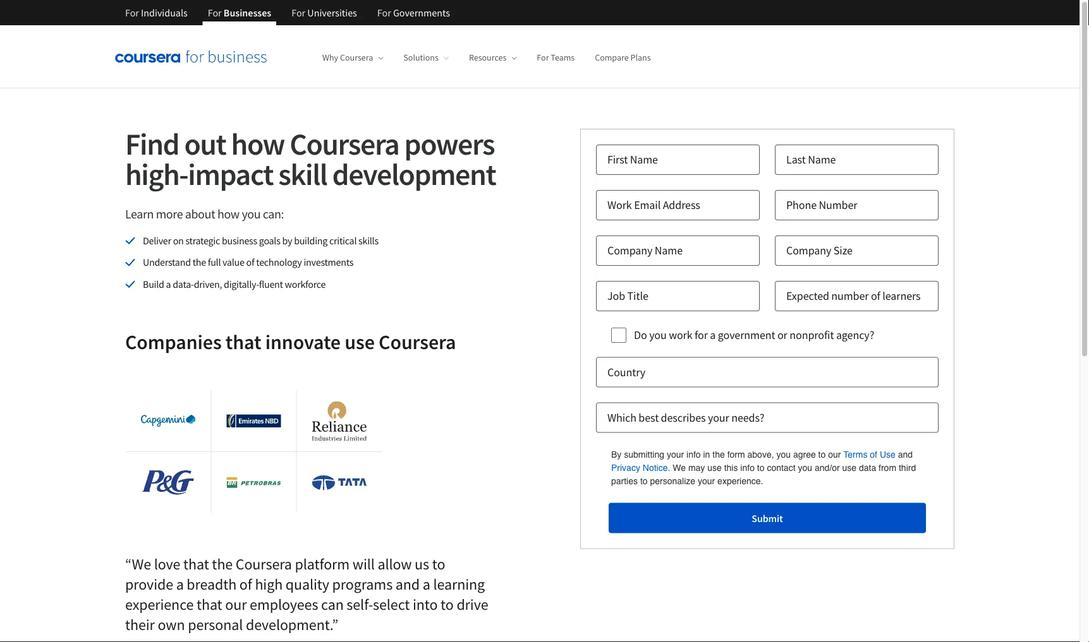 Task type: locate. For each thing, give the bounding box(es) containing it.
your down may
[[698, 477, 715, 487]]

1 vertical spatial how
[[217, 206, 239, 222]]

resources
[[469, 52, 507, 63]]

0 horizontal spatial we
[[132, 555, 151, 574]]

to down above, at the bottom of the page
[[757, 463, 765, 473]]

for
[[695, 328, 708, 342]]

last name
[[787, 153, 836, 167]]

critical
[[329, 235, 357, 247]]

nonprofit
[[790, 328, 834, 342]]

company left size
[[787, 244, 832, 258]]

deliver on strategic business goals by building critical skills
[[143, 235, 379, 247]]

0 horizontal spatial company
[[608, 244, 653, 258]]

of inside the we love that the coursera platform will allow us to provide a breadth of high quality programs and a learning experience that our employees can self-select into to drive their own personal development.
[[240, 575, 252, 594]]

first name
[[608, 153, 658, 167]]

our up and/or
[[828, 450, 841, 460]]

0 horizontal spatial the
[[193, 256, 206, 269]]

understand
[[143, 256, 191, 269]]

name for last name
[[808, 153, 836, 167]]

company for company name
[[608, 244, 653, 258]]

company size
[[787, 244, 853, 258]]

tata logo image
[[312, 476, 367, 491]]

for left governments
[[377, 6, 391, 19]]

1 horizontal spatial and
[[898, 450, 913, 460]]

0 horizontal spatial use
[[345, 330, 375, 355]]

0 vertical spatial and
[[898, 450, 913, 460]]

1 company from the left
[[608, 244, 653, 258]]

that down breadth
[[197, 596, 222, 615]]

1 horizontal spatial use
[[708, 463, 722, 473]]

reliance logo image
[[312, 402, 367, 441]]

your inside we may use this info to contact you and/or use data from third parties to personalize your experience.
[[698, 477, 715, 487]]

governments
[[393, 6, 450, 19]]

0 horizontal spatial our
[[225, 596, 247, 615]]

may
[[688, 463, 705, 473]]

we up personalize
[[673, 463, 686, 473]]

capgemini logo image
[[141, 415, 196, 428]]

to right into
[[441, 596, 454, 615]]

the inside by submitting your info in the form above, you agree to our terms of use and privacy notice.
[[713, 450, 725, 460]]

use down in
[[708, 463, 722, 473]]

company for company size
[[787, 244, 832, 258]]

for left the universities
[[292, 6, 305, 19]]

a
[[166, 278, 171, 291], [710, 328, 716, 342], [176, 575, 184, 594], [423, 575, 430, 594]]

company up job title
[[608, 244, 653, 258]]

0 vertical spatial info
[[687, 450, 701, 460]]

submitting
[[624, 450, 665, 460]]

name down work email address email field
[[655, 244, 683, 258]]

for left businesses
[[208, 6, 222, 19]]

investments
[[304, 256, 354, 269]]

1 vertical spatial we
[[132, 555, 151, 574]]

quality
[[286, 575, 329, 594]]

and up third
[[898, 450, 913, 460]]

the left full
[[193, 256, 206, 269]]

to right us
[[432, 555, 445, 574]]

1 horizontal spatial we
[[673, 463, 686, 473]]

work
[[608, 198, 632, 212]]

solutions
[[404, 52, 439, 63]]

breadth
[[187, 575, 237, 594]]

2 horizontal spatial use
[[842, 463, 857, 473]]

their
[[125, 616, 155, 635]]

0 horizontal spatial info
[[687, 450, 701, 460]]

1 horizontal spatial our
[[828, 450, 841, 460]]

which best describes your needs?
[[608, 411, 765, 425]]

data-
[[173, 278, 194, 291]]

name right the first
[[630, 153, 658, 167]]

Last Name text field
[[775, 145, 939, 175]]

2 vertical spatial of
[[240, 575, 252, 594]]

experience.
[[718, 477, 763, 487]]

compare plans link
[[595, 52, 651, 63]]

1 horizontal spatial company
[[787, 244, 832, 258]]

your up personalize
[[667, 450, 684, 460]]

the
[[193, 256, 206, 269], [713, 450, 725, 460], [212, 555, 233, 574]]

name right last
[[808, 153, 836, 167]]

use down terms of
[[842, 463, 857, 473]]

and/or
[[815, 463, 840, 473]]

you up the contact
[[777, 450, 791, 460]]

for teams link
[[537, 52, 575, 63]]

how right out
[[231, 125, 285, 163]]

coursera inside the we love that the coursera platform will allow us to provide a breadth of high quality programs and a learning experience that our employees can self-select into to drive their own personal development.
[[236, 555, 292, 574]]

out
[[184, 125, 226, 163]]

2 vertical spatial the
[[212, 555, 233, 574]]

will
[[353, 555, 375, 574]]

full
[[208, 256, 221, 269]]

skill
[[278, 156, 327, 193]]

we up provide
[[132, 555, 151, 574]]

coursera inside find out how coursera powers high-impact skill development
[[290, 125, 399, 163]]

0 vertical spatial of
[[246, 256, 254, 269]]

this
[[724, 463, 738, 473]]

building
[[294, 235, 328, 247]]

a down love at the bottom left of page
[[176, 575, 184, 594]]

teams
[[551, 52, 575, 63]]

1 vertical spatial your
[[667, 450, 684, 460]]

for for governments
[[377, 6, 391, 19]]

you down agree to
[[798, 463, 812, 473]]

from
[[879, 463, 897, 473]]

for governments
[[377, 6, 450, 19]]

why coursera link
[[322, 52, 383, 63]]

1 vertical spatial and
[[396, 575, 420, 594]]

1 horizontal spatial info
[[741, 463, 755, 473]]

info left in
[[687, 450, 701, 460]]

for left 'individuals'
[[125, 6, 139, 19]]

banner navigation
[[115, 0, 460, 35]]

0 vertical spatial our
[[828, 450, 841, 460]]

workforce
[[285, 278, 326, 291]]

self-
[[347, 596, 373, 615]]

your
[[708, 411, 729, 425], [667, 450, 684, 460], [698, 477, 715, 487]]

best
[[639, 411, 659, 425]]

info
[[687, 450, 701, 460], [741, 463, 755, 473]]

to down privacy notice. link
[[640, 477, 648, 487]]

1 vertical spatial info
[[741, 463, 755, 473]]

info inside by submitting your info in the form above, you agree to our terms of use and privacy notice.
[[687, 450, 701, 460]]

you
[[242, 206, 261, 222], [649, 328, 667, 342], [777, 450, 791, 460], [798, 463, 812, 473]]

by
[[282, 235, 292, 247]]

that down "digitally-"
[[226, 330, 261, 355]]

how right about on the top left
[[217, 206, 239, 222]]

and inside the we love that the coursera platform will allow us to provide a breadth of high quality programs and a learning experience that our employees can self-select into to drive their own personal development.
[[396, 575, 420, 594]]

love
[[154, 555, 180, 574]]

we inside the we love that the coursera platform will allow us to provide a breadth of high quality programs and a learning experience that our employees can self-select into to drive their own personal development.
[[132, 555, 151, 574]]

and
[[898, 450, 913, 460], [396, 575, 420, 594]]

privacy notice.
[[611, 463, 670, 473]]

learn more about how you can:
[[125, 206, 284, 222]]

personalize
[[650, 477, 696, 487]]

allow
[[378, 555, 412, 574]]

1 vertical spatial of
[[871, 289, 881, 303]]

first
[[608, 153, 628, 167]]

number
[[819, 198, 858, 212]]

1 vertical spatial the
[[713, 450, 725, 460]]

2 company from the left
[[787, 244, 832, 258]]

0 vertical spatial we
[[673, 463, 686, 473]]

how inside find out how coursera powers high-impact skill development
[[231, 125, 285, 163]]

of right value
[[246, 256, 254, 269]]

0 horizontal spatial and
[[396, 575, 420, 594]]

and down allow
[[396, 575, 420, 594]]

goals
[[259, 235, 280, 247]]

our
[[828, 450, 841, 460], [225, 596, 247, 615]]

we inside we may use this info to contact you and/or use data from third parties to personalize your experience.
[[673, 463, 686, 473]]

driven,
[[194, 278, 222, 291]]

strategic
[[186, 235, 220, 247]]

build
[[143, 278, 164, 291]]

info up the experience.
[[741, 463, 755, 473]]

for universities
[[292, 6, 357, 19]]

that up breadth
[[183, 555, 209, 574]]

phone
[[787, 198, 817, 212]]

of left high
[[240, 575, 252, 594]]

or
[[778, 328, 788, 342]]

submit
[[752, 513, 783, 526]]

1 horizontal spatial the
[[212, 555, 233, 574]]

your left needs?
[[708, 411, 729, 425]]

and inside by submitting your info in the form above, you agree to our terms of use and privacy notice.
[[898, 450, 913, 460]]

2 horizontal spatial the
[[713, 450, 725, 460]]

0 vertical spatial the
[[193, 256, 206, 269]]

1 vertical spatial our
[[225, 596, 247, 615]]

First Name text field
[[596, 145, 760, 175]]

2 vertical spatial your
[[698, 477, 715, 487]]

of right the number
[[871, 289, 881, 303]]

last
[[787, 153, 806, 167]]

phone number
[[787, 198, 858, 212]]

for for universities
[[292, 6, 305, 19]]

understand the full value of technology investments
[[143, 256, 354, 269]]

us
[[415, 555, 429, 574]]

the up breadth
[[212, 555, 233, 574]]

our up personal
[[225, 596, 247, 615]]

businesses
[[224, 6, 271, 19]]

privacy notice. link
[[611, 462, 670, 475]]

to
[[757, 463, 765, 473], [640, 477, 648, 487], [432, 555, 445, 574], [441, 596, 454, 615]]

use right the innovate
[[345, 330, 375, 355]]

do
[[634, 328, 647, 342]]

the right in
[[713, 450, 725, 460]]

for left teams
[[537, 52, 549, 63]]

we for may
[[673, 463, 686, 473]]

0 vertical spatial how
[[231, 125, 285, 163]]

select
[[373, 596, 410, 615]]

0 vertical spatial your
[[708, 411, 729, 425]]

by submitting your info in the form above, you agree to our terms of use and privacy notice.
[[611, 450, 915, 473]]

work email address
[[608, 198, 700, 212]]



Task type: describe. For each thing, give the bounding box(es) containing it.
universities
[[307, 6, 357, 19]]

2 vertical spatial that
[[197, 596, 222, 615]]

for for businesses
[[208, 6, 222, 19]]

agency?
[[836, 328, 875, 342]]

1 vertical spatial that
[[183, 555, 209, 574]]

info inside we may use this info to contact you and/or use data from third parties to personalize your experience.
[[741, 463, 755, 473]]

job title
[[608, 289, 649, 303]]

expected number of learners
[[787, 289, 921, 303]]

our inside the we love that the coursera platform will allow us to provide a breadth of high quality programs and a learning experience that our employees can self-select into to drive their own personal development.
[[225, 596, 247, 615]]

a up into
[[423, 575, 430, 594]]

personal
[[188, 616, 243, 635]]

companies
[[125, 330, 222, 355]]

describes
[[661, 411, 706, 425]]

Work Email Address email field
[[596, 190, 760, 221]]

find out how coursera powers high-impact skill development
[[125, 125, 496, 193]]

parties
[[611, 477, 638, 487]]

third
[[899, 463, 916, 473]]

government
[[718, 328, 775, 342]]

expected
[[787, 289, 829, 303]]

a right for
[[710, 328, 716, 342]]

innovate
[[265, 330, 341, 355]]

experience
[[125, 596, 194, 615]]

programs
[[332, 575, 393, 594]]

why coursera
[[322, 52, 373, 63]]

about
[[185, 206, 215, 222]]

we love that the coursera platform will allow us to provide a breadth of high quality programs and a learning experience that our employees can self-select into to drive their own personal development.
[[125, 555, 488, 635]]

above,
[[748, 450, 774, 460]]

development
[[332, 156, 496, 193]]

size
[[834, 244, 853, 258]]

a left data-
[[166, 278, 171, 291]]

compare
[[595, 52, 629, 63]]

digitally-
[[224, 278, 259, 291]]

why
[[322, 52, 338, 63]]

plans
[[631, 52, 651, 63]]

Company Name text field
[[596, 236, 760, 266]]

more
[[156, 206, 183, 222]]

you inside we may use this info to contact you and/or use data from third parties to personalize your experience.
[[798, 463, 812, 473]]

we for love
[[132, 555, 151, 574]]

coursera for business image
[[115, 50, 267, 63]]

company name
[[608, 244, 683, 258]]

for teams
[[537, 52, 575, 63]]

title
[[628, 289, 649, 303]]

you right 'do'
[[649, 328, 667, 342]]

name for first name
[[630, 153, 658, 167]]

for individuals
[[125, 6, 188, 19]]

business
[[222, 235, 257, 247]]

deliver
[[143, 235, 171, 247]]

your inside by submitting your info in the form above, you agree to our terms of use and privacy notice.
[[667, 450, 684, 460]]

use
[[880, 450, 896, 460]]

value
[[223, 256, 244, 269]]

agree to
[[793, 450, 826, 460]]

into
[[413, 596, 438, 615]]

name for company name
[[655, 244, 683, 258]]

p&g logo image
[[142, 471, 194, 496]]

Job Title text field
[[596, 281, 760, 312]]

job
[[608, 289, 625, 303]]

email
[[634, 198, 661, 212]]

can
[[321, 596, 344, 615]]

learn
[[125, 206, 154, 222]]

which
[[608, 411, 637, 425]]

on
[[173, 235, 184, 247]]

terms of use link
[[844, 448, 896, 462]]

submit button
[[609, 503, 926, 534]]

in
[[703, 450, 710, 460]]

0 vertical spatial that
[[226, 330, 261, 355]]

fluent
[[259, 278, 283, 291]]

learners
[[883, 289, 921, 303]]

Do you work for a government or nonprofit agency? checkbox
[[611, 328, 627, 343]]

impact
[[188, 156, 273, 193]]

compare plans
[[595, 52, 651, 63]]

petrobras logo image
[[227, 478, 281, 489]]

platform
[[295, 555, 350, 574]]

powers
[[404, 125, 495, 163]]

by
[[611, 450, 622, 460]]

you left can: at top
[[242, 206, 261, 222]]

solutions link
[[404, 52, 449, 63]]

resources link
[[469, 52, 517, 63]]

terms of
[[844, 450, 878, 460]]

for businesses
[[208, 6, 271, 19]]

emirates logo image
[[227, 415, 281, 428]]

high-
[[125, 156, 188, 193]]

high
[[255, 575, 283, 594]]

you inside by submitting your info in the form above, you agree to our terms of use and privacy notice.
[[777, 450, 791, 460]]

build a data-driven, digitally-fluent workforce
[[143, 278, 326, 291]]

contact
[[767, 463, 796, 473]]

our inside by submitting your info in the form above, you agree to our terms of use and privacy notice.
[[828, 450, 841, 460]]

do you work for a government or nonprofit agency?
[[634, 328, 875, 342]]

form
[[727, 450, 745, 460]]

number
[[832, 289, 869, 303]]

for for individuals
[[125, 6, 139, 19]]

the inside the we love that the coursera platform will allow us to provide a breadth of high quality programs and a learning experience that our employees can self-select into to drive their own personal development.
[[212, 555, 233, 574]]

we may use this info to contact you and/or use data from third parties to personalize your experience.
[[611, 463, 916, 487]]

Phone Number telephone field
[[775, 190, 939, 221]]

individuals
[[141, 6, 188, 19]]



Task type: vqa. For each thing, say whether or not it's contained in the screenshot.
as-
no



